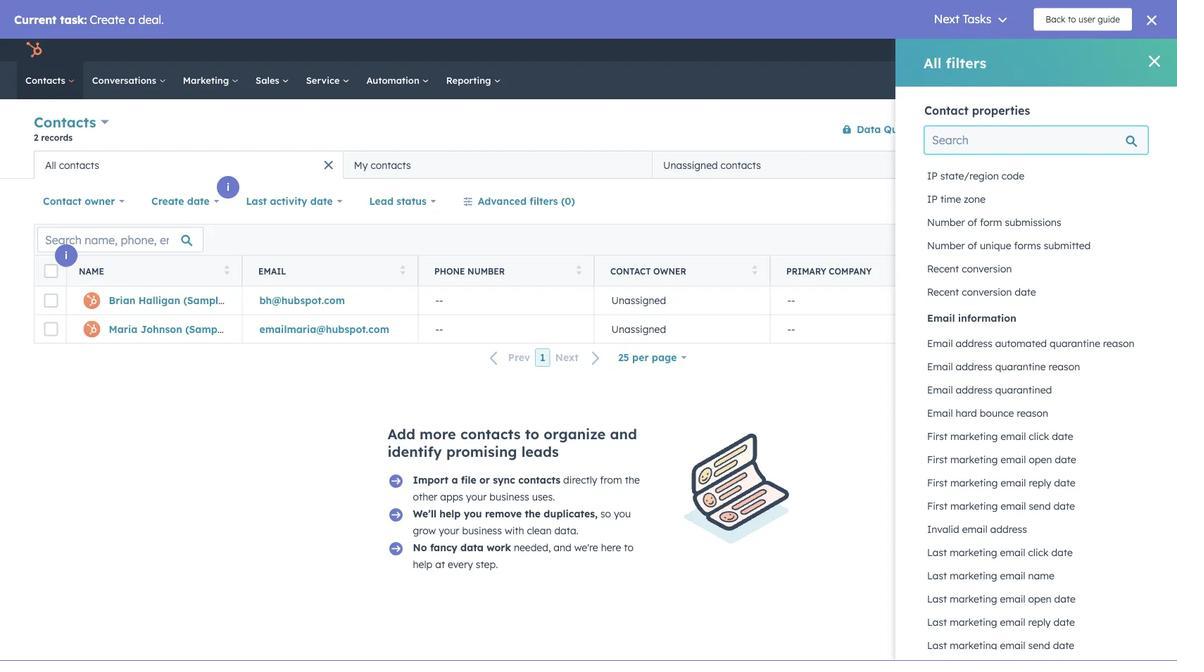 Task type: vqa. For each thing, say whether or not it's contained in the screenshot.
All in the button
yes



Task type: describe. For each thing, give the bounding box(es) containing it.
email for first marketing email open date
[[1001, 453, 1026, 466]]

date for first marketing email reply date
[[1054, 477, 1076, 489]]

last for last activity date
[[246, 195, 267, 207]]

of for form
[[968, 216, 977, 228]]

press to sort. element for phone number
[[576, 265, 582, 277]]

marketing for first marketing email open date
[[950, 453, 998, 466]]

you inside so you grow your business with clean data.
[[614, 508, 631, 520]]

the inside directly from the other apps your business uses.
[[625, 474, 640, 486]]

press to sort. image for email
[[400, 265, 406, 275]]

1 press to sort. image from the left
[[224, 265, 230, 275]]

address for quarantine
[[956, 360, 992, 373]]

file
[[461, 474, 476, 486]]

last for last marketing email click date
[[927, 546, 947, 559]]

and inside add more contacts to organize and identify promising leads
[[610, 425, 637, 443]]

marketing for first marketing email click date
[[950, 430, 998, 442]]

upgrade
[[924, 45, 962, 57]]

Search name, phone, email addresses, or company search field
[[37, 227, 203, 252]]

marketing link
[[174, 61, 247, 99]]

2 horizontal spatial i
[[998, 134, 1001, 147]]

email for last marketing email name
[[1000, 570, 1025, 582]]

email for first marketing email reply date
[[1001, 477, 1026, 489]]

step.
[[476, 558, 498, 571]]

1 horizontal spatial i
[[227, 181, 230, 193]]

abc button
[[1098, 39, 1159, 61]]

identify
[[388, 443, 442, 460]]

notifications image
[[1076, 45, 1089, 58]]

date for last marketing email reply date
[[1054, 616, 1075, 628]]

primary company column header
[[770, 256, 947, 287]]

recent conversion date
[[927, 286, 1036, 298]]

your inside directly from the other apps your business uses.
[[466, 491, 487, 503]]

1 horizontal spatial contact owner
[[610, 266, 686, 276]]

so
[[600, 508, 611, 520]]

number for number of form submissions
[[927, 216, 965, 228]]

date inside create date popup button
[[187, 195, 210, 207]]

close image
[[1149, 56, 1160, 67]]

date for last marketing email send date
[[1053, 639, 1074, 652]]

number of unique forms submitted
[[927, 239, 1091, 252]]

abc
[[1122, 44, 1138, 56]]

last activity date button
[[237, 187, 352, 215]]

advanced filters (0)
[[478, 195, 575, 207]]

time
[[940, 193, 961, 205]]

no
[[413, 541, 427, 554]]

information
[[958, 312, 1016, 324]]

0 vertical spatial help
[[440, 508, 461, 520]]

invalid email address button
[[924, 517, 1148, 541]]

activity
[[986, 266, 1028, 276]]

settings link
[[1050, 43, 1068, 57]]

my
[[354, 159, 368, 171]]

edit
[[1080, 234, 1095, 245]]

marketing for last marketing email send date
[[950, 639, 997, 652]]

click for first marketing email click date
[[1029, 430, 1049, 442]]

submissions
[[1005, 216, 1061, 228]]

(sample for johnson
[[185, 323, 226, 335]]

my contacts button
[[343, 151, 652, 179]]

add for add view (3/5)
[[992, 158, 1011, 171]]

no fancy data work
[[413, 541, 511, 554]]

promising
[[446, 443, 517, 460]]

bh@hubspot.com
[[259, 294, 345, 307]]

search button
[[1140, 68, 1164, 92]]

email for last marketing email reply date
[[1000, 616, 1025, 628]]

create date
[[151, 195, 210, 207]]

last marketing email name button
[[924, 564, 1148, 587]]

email hard bounce reason button
[[924, 401, 1148, 425]]

recent for recent conversion date
[[927, 286, 959, 298]]

1 press to sort. element from the left
[[224, 265, 230, 277]]

unassigned for emailmaria@hubspot.com
[[611, 323, 666, 335]]

date for first marketing email open date
[[1055, 453, 1076, 466]]

needed,
[[514, 541, 551, 554]]

create date button
[[142, 187, 228, 215]]

import a file or sync contacts
[[413, 474, 561, 486]]

unassigned button for bh@hubspot.com
[[594, 287, 770, 315]]

marketing for last marketing email name
[[950, 570, 997, 582]]

recent for recent conversion
[[927, 263, 959, 275]]

ip for ip state/region code
[[927, 170, 938, 182]]

ip for ip time zone
[[927, 193, 938, 205]]

business inside directly from the other apps your business uses.
[[490, 491, 529, 503]]

last for last marketing email open date
[[927, 593, 947, 605]]

maria
[[109, 323, 138, 335]]

data.
[[554, 524, 579, 537]]

automation link
[[358, 61, 438, 99]]

first marketing email open date button
[[924, 448, 1148, 471]]

contacts for unassigned contacts
[[721, 159, 761, 171]]

help inside needed, and we're here to help at every step.
[[413, 558, 432, 571]]

email for email
[[258, 266, 286, 276]]

last marketing email open date button
[[924, 587, 1148, 611]]

marketing for last marketing email click date
[[950, 546, 997, 559]]

owner inside "popup button"
[[85, 195, 115, 207]]

contacts for my contacts
[[371, 159, 411, 171]]

marketing for last marketing email open date
[[950, 593, 997, 605]]

grid grid
[[924, 141, 1148, 657]]

edit columns button
[[1071, 231, 1140, 249]]

prev button
[[481, 349, 535, 367]]

name
[[79, 266, 104, 276]]

to inside needed, and we're here to help at every step.
[[624, 541, 634, 554]]

with
[[505, 524, 524, 537]]

recent conversion
[[927, 263, 1012, 275]]

conversations link
[[84, 61, 174, 99]]

last marketing email open date
[[927, 593, 1076, 605]]

date inside the last activity date popup button
[[310, 195, 333, 207]]

address down first marketing email send date
[[990, 523, 1027, 535]]

-- button for emailmaria@hubspot.com
[[418, 315, 594, 343]]

activity
[[270, 195, 307, 207]]

quarantine inside button
[[995, 360, 1046, 373]]

reason for email hard bounce reason
[[1017, 407, 1048, 419]]

search image
[[1148, 75, 1157, 85]]

0 horizontal spatial the
[[525, 508, 541, 520]]

data
[[857, 123, 881, 135]]

export
[[1027, 234, 1053, 245]]

last activity date
[[246, 195, 333, 207]]

bh@hubspot.com button
[[242, 287, 418, 315]]

lead
[[369, 195, 394, 207]]

email address quarantined button
[[924, 378, 1148, 402]]

click for last marketing email click date
[[1028, 546, 1049, 559]]

columns
[[1098, 234, 1131, 245]]

contact properties
[[924, 103, 1030, 118]]

email for email information
[[927, 312, 955, 324]]

invalid
[[927, 523, 959, 535]]

create for create contact
[[1072, 124, 1099, 134]]

conversations
[[92, 74, 159, 86]]

0 vertical spatial reason
[[1103, 337, 1135, 350]]

bounce
[[980, 407, 1014, 419]]

-- button for bh@hubspot.com
[[418, 287, 594, 315]]

marketing
[[183, 74, 232, 86]]

address for automated
[[956, 337, 992, 350]]

at
[[435, 558, 445, 571]]

all filters
[[924, 54, 987, 71]]

primary company
[[786, 266, 872, 276]]

all contacts
[[45, 159, 99, 171]]

reply for first marketing email reply date
[[1029, 477, 1051, 489]]

we'll
[[413, 508, 437, 520]]

2 vertical spatial number
[[468, 266, 505, 276]]

send for last marketing email send date
[[1028, 639, 1050, 652]]

contact owner button
[[34, 187, 134, 215]]

contact) for emailmaria@hubspot.com
[[229, 323, 271, 335]]

fancy
[[430, 541, 457, 554]]

all for all filters
[[924, 54, 942, 71]]

page
[[652, 351, 677, 364]]

ip state/region code
[[927, 170, 1025, 182]]

1 vertical spatial i button
[[217, 176, 239, 199]]

upgrade image
[[908, 45, 921, 57]]

(0)
[[561, 195, 575, 207]]

last marketing email click date
[[927, 546, 1073, 559]]

last marketing email click date button
[[924, 541, 1148, 564]]

from
[[600, 474, 622, 486]]

first for first marketing email reply date
[[927, 477, 948, 489]]

last for last marketing email send date
[[927, 639, 947, 652]]

contacts inside 'link'
[[25, 74, 68, 86]]

quarantine inside button
[[1050, 337, 1100, 350]]

lead status button
[[360, 187, 445, 215]]

date inside recent conversion date button
[[1015, 286, 1036, 298]]

maria johnson (sample contact) link
[[109, 323, 271, 335]]

date for first marketing email click date
[[1052, 430, 1073, 442]]

reporting
[[446, 74, 494, 86]]

actions button
[[929, 118, 991, 140]]

contact) for bh@hubspot.com
[[227, 294, 269, 307]]

number for number of unique forms submitted
[[927, 239, 965, 252]]

edit columns
[[1080, 234, 1131, 245]]

2 horizontal spatial i button
[[988, 130, 1011, 152]]

date for last marketing email open date
[[1054, 593, 1076, 605]]

first for first marketing email click date
[[927, 430, 948, 442]]

(edt)
[[1055, 266, 1078, 276]]

settings image
[[1053, 45, 1066, 57]]

a
[[452, 474, 458, 486]]

last for last marketing email reply date
[[927, 616, 947, 628]]

import for import a file or sync contacts
[[413, 474, 449, 486]]

help image
[[1029, 45, 1042, 58]]



Task type: locate. For each thing, give the bounding box(es) containing it.
add inside add more contacts to organize and identify promising leads
[[388, 425, 415, 443]]

number up recent conversion at the top of the page
[[927, 239, 965, 252]]

first marketing email open date
[[927, 453, 1076, 466]]

contact down all contacts
[[43, 195, 82, 207]]

4 marketing from the top
[[950, 500, 998, 512]]

directly from the other apps your business uses.
[[413, 474, 640, 503]]

4 first from the top
[[927, 500, 948, 512]]

reason for email address quarantine reason
[[1049, 360, 1080, 373]]

properties
[[972, 103, 1030, 118]]

help down apps
[[440, 508, 461, 520]]

0 horizontal spatial create
[[151, 195, 184, 207]]

send inside button
[[1029, 500, 1051, 512]]

press to sort. image left primary
[[752, 265, 758, 275]]

create left the 'contact'
[[1072, 124, 1099, 134]]

of left the unique at right top
[[968, 239, 977, 252]]

automated
[[995, 337, 1047, 350]]

hubspot link
[[17, 42, 53, 58]]

0 vertical spatial of
[[968, 216, 977, 228]]

email for first marketing email click date
[[1001, 430, 1026, 442]]

marketing down last marketing email name
[[950, 593, 997, 605]]

unassigned button for emailmaria@hubspot.com
[[594, 315, 770, 343]]

filters for advanced
[[530, 195, 558, 207]]

1 ip from the top
[[927, 170, 938, 182]]

and up from
[[610, 425, 637, 443]]

we'll help you remove the duplicates,
[[413, 508, 598, 520]]

0 vertical spatial contacts
[[25, 74, 68, 86]]

the up clean
[[525, 508, 541, 520]]

contacts inside popup button
[[34, 113, 96, 131]]

0 vertical spatial recent
[[927, 263, 959, 275]]

2 unassigned button from the top
[[594, 315, 770, 343]]

1 vertical spatial help
[[413, 558, 432, 571]]

quality
[[884, 123, 920, 135]]

0 vertical spatial click
[[1029, 430, 1049, 442]]

number of form submissions button
[[924, 210, 1148, 234]]

0 vertical spatial to
[[525, 425, 539, 443]]

lead status
[[369, 195, 427, 207]]

hubspot image
[[25, 42, 42, 58]]

(sample for halligan
[[183, 294, 224, 307]]

forms
[[1014, 239, 1041, 252]]

add view (3/5)
[[992, 158, 1064, 171]]

1 vertical spatial open
[[1028, 593, 1052, 605]]

first inside button
[[927, 500, 948, 512]]

25
[[618, 351, 629, 364]]

contact) down the bh@hubspot.com
[[229, 323, 271, 335]]

date inside last marketing email send date button
[[1053, 639, 1074, 652]]

first marketing email reply date
[[927, 477, 1076, 489]]

2 of from the top
[[968, 239, 977, 252]]

import inside button
[[1011, 124, 1040, 134]]

email for email hard bounce reason
[[927, 407, 953, 419]]

first marketing email click date
[[927, 430, 1073, 442]]

1 of from the top
[[968, 216, 977, 228]]

1 horizontal spatial i button
[[217, 176, 239, 199]]

number of form submissions
[[927, 216, 1061, 228]]

marketplaces image
[[1000, 45, 1012, 58]]

quarantined
[[995, 384, 1052, 396]]

-- button up prev button
[[418, 315, 594, 343]]

2 marketing from the top
[[950, 453, 998, 466]]

create for create date
[[151, 195, 184, 207]]

email address quarantine reason button
[[924, 355, 1148, 378]]

last inside the last activity date popup button
[[246, 195, 267, 207]]

marketing up invalid email address
[[950, 500, 998, 512]]

recent inside button
[[927, 286, 959, 298]]

0 horizontal spatial i
[[65, 249, 68, 262]]

0 horizontal spatial press to sort. image
[[224, 265, 230, 275]]

2 you from the left
[[614, 508, 631, 520]]

open for first marketing email open date
[[1029, 453, 1052, 466]]

import for import
[[1011, 124, 1040, 134]]

i down all contacts button
[[227, 181, 230, 193]]

sales link
[[247, 61, 298, 99]]

marketing
[[950, 430, 998, 442], [950, 453, 998, 466], [950, 477, 998, 489], [950, 500, 998, 512], [950, 546, 997, 559], [950, 570, 997, 582], [950, 593, 997, 605], [950, 616, 997, 628], [950, 639, 997, 652]]

every
[[448, 558, 473, 571]]

email down the last marketing email open date
[[1000, 616, 1025, 628]]

2 recent from the top
[[927, 286, 959, 298]]

reply inside button
[[1028, 616, 1051, 628]]

hard
[[956, 407, 977, 419]]

owner
[[85, 195, 115, 207], [653, 266, 686, 276]]

1 horizontal spatial contact
[[610, 266, 651, 276]]

1 vertical spatial quarantine
[[995, 360, 1046, 373]]

1 horizontal spatial press to sort. image
[[400, 265, 406, 275]]

3 press to sort. image from the left
[[752, 265, 758, 275]]

bh@hubspot.com link
[[259, 294, 345, 307]]

email up first marketing email open date
[[1001, 430, 1026, 442]]

25 per page button
[[609, 344, 696, 372]]

0 horizontal spatial owner
[[85, 195, 115, 207]]

1 horizontal spatial you
[[614, 508, 631, 520]]

send up invalid email address button
[[1029, 500, 1051, 512]]

date down last marketing email open date button
[[1054, 616, 1075, 628]]

calling icon image
[[970, 44, 983, 57]]

1 vertical spatial send
[[1028, 639, 1050, 652]]

date inside last marketing email open date button
[[1054, 593, 1076, 605]]

maria johnson (sample contact)
[[109, 323, 271, 335]]

your down file
[[466, 491, 487, 503]]

filters inside button
[[530, 195, 558, 207]]

2 vertical spatial reason
[[1017, 407, 1048, 419]]

contacts down hubspot link
[[25, 74, 68, 86]]

address up email address quarantined
[[956, 360, 992, 373]]

marketing for first marketing email reply date
[[950, 477, 998, 489]]

1 vertical spatial ip
[[927, 193, 938, 205]]

7 marketing from the top
[[950, 593, 997, 605]]

8 marketing from the top
[[950, 616, 997, 628]]

gary orlando image
[[1106, 44, 1119, 56]]

1 vertical spatial contacts
[[34, 113, 96, 131]]

unique
[[980, 239, 1011, 252]]

0 horizontal spatial add
[[388, 425, 415, 443]]

ip state/region code button
[[924, 164, 1148, 188]]

open for last marketing email open date
[[1028, 593, 1052, 605]]

automation
[[366, 74, 422, 86]]

date inside last marketing email reply date button
[[1054, 616, 1075, 628]]

email up email hard bounce reason
[[927, 384, 953, 396]]

1 vertical spatial and
[[554, 541, 571, 554]]

reply
[[1029, 477, 1051, 489], [1028, 616, 1051, 628]]

recent down recent conversion at the top of the page
[[927, 286, 959, 298]]

marketing up first marketing email send date
[[950, 477, 998, 489]]

1 horizontal spatial help
[[440, 508, 461, 520]]

reply up last marketing email send date button
[[1028, 616, 1051, 628]]

address up hard
[[956, 384, 992, 396]]

conversion up 'recent conversion date'
[[962, 263, 1012, 275]]

1 vertical spatial to
[[624, 541, 634, 554]]

0 horizontal spatial quarantine
[[995, 360, 1046, 373]]

remove
[[485, 508, 522, 520]]

primary
[[786, 266, 826, 276]]

1 vertical spatial number
[[927, 239, 965, 252]]

4 press to sort. element from the left
[[752, 265, 758, 277]]

email
[[258, 266, 286, 276], [927, 312, 955, 324], [927, 337, 953, 350], [927, 360, 953, 373], [927, 384, 953, 396], [927, 407, 953, 419]]

reply inside button
[[1029, 477, 1051, 489]]

first marketing email reply date button
[[924, 471, 1148, 495]]

1 vertical spatial recent
[[927, 286, 959, 298]]

business inside so you grow your business with clean data.
[[462, 524, 502, 537]]

other
[[413, 491, 437, 503]]

0 horizontal spatial import
[[413, 474, 449, 486]]

1 vertical spatial of
[[968, 239, 977, 252]]

next button
[[550, 349, 609, 367]]

address inside button
[[956, 360, 992, 373]]

email up last marketing email reply date on the bottom
[[1000, 593, 1025, 605]]

0 horizontal spatial to
[[525, 425, 539, 443]]

0 vertical spatial your
[[466, 491, 487, 503]]

unassigned for bh@hubspot.com
[[611, 294, 666, 307]]

1 marketing from the top
[[950, 430, 998, 442]]

email for last marketing email open date
[[1000, 593, 1025, 605]]

all contacts button
[[34, 151, 343, 179]]

email for email address quarantine reason
[[927, 360, 953, 373]]

0 horizontal spatial you
[[464, 508, 482, 520]]

0 vertical spatial reply
[[1029, 477, 1051, 489]]

date down name
[[1054, 593, 1076, 605]]

1 vertical spatial business
[[462, 524, 502, 537]]

1 horizontal spatial quarantine
[[1050, 337, 1100, 350]]

send for first marketing email send date
[[1029, 500, 1051, 512]]

date inside first marketing email reply date button
[[1054, 477, 1076, 489]]

1 vertical spatial the
[[525, 508, 541, 520]]

i button
[[988, 130, 1011, 152], [217, 176, 239, 199], [55, 244, 77, 267]]

1 vertical spatial filters
[[530, 195, 558, 207]]

1 horizontal spatial owner
[[653, 266, 686, 276]]

0 vertical spatial the
[[625, 474, 640, 486]]

contact
[[1101, 124, 1131, 134]]

open down name
[[1028, 593, 1052, 605]]

contact right press to sort. icon
[[610, 266, 651, 276]]

marketing down last marketing email click date
[[950, 570, 997, 582]]

import down properties
[[1011, 124, 1040, 134]]

0 vertical spatial conversion
[[962, 263, 1012, 275]]

1 vertical spatial unassigned
[[611, 294, 666, 307]]

contact owner right press to sort. icon
[[610, 266, 686, 276]]

emailmaria@hubspot.com
[[259, 323, 389, 335]]

0 vertical spatial add
[[992, 158, 1011, 171]]

2 ip from the top
[[927, 193, 938, 205]]

0 vertical spatial ip
[[927, 170, 938, 182]]

press to sort. image left phone
[[400, 265, 406, 275]]

0 horizontal spatial help
[[413, 558, 432, 571]]

of
[[968, 216, 977, 228], [968, 239, 977, 252]]

0 horizontal spatial all
[[45, 159, 56, 171]]

1 recent from the top
[[927, 263, 959, 275]]

date inside first marketing email send date button
[[1054, 500, 1075, 512]]

last inside last marketing email reply date button
[[927, 616, 947, 628]]

recent
[[927, 263, 959, 275], [927, 286, 959, 298]]

1 horizontal spatial import
[[1011, 124, 1040, 134]]

email up the last marketing email open date
[[1000, 570, 1025, 582]]

add inside add view (3/5) popup button
[[992, 158, 1011, 171]]

email down email information
[[927, 337, 953, 350]]

last marketing email reply date button
[[924, 610, 1148, 634]]

date up name
[[1051, 546, 1073, 559]]

contacts banner
[[34, 111, 1143, 151]]

contact owner down all contacts
[[43, 195, 115, 207]]

3 press to sort. element from the left
[[576, 265, 582, 277]]

press to sort. image
[[576, 265, 582, 275]]

menu
[[907, 39, 1160, 61]]

directly
[[563, 474, 597, 486]]

email hard bounce reason
[[927, 407, 1048, 419]]

email up email address quarantined
[[927, 360, 953, 373]]

1 vertical spatial click
[[1028, 546, 1049, 559]]

i button down properties
[[988, 130, 1011, 152]]

1 vertical spatial import
[[413, 474, 449, 486]]

1 vertical spatial all
[[45, 159, 56, 171]]

0 vertical spatial i
[[998, 134, 1001, 147]]

address for quarantined
[[956, 384, 992, 396]]

Search search field
[[924, 126, 1148, 154]]

export button
[[1017, 231, 1062, 249]]

sync
[[493, 474, 515, 486]]

create inside create date popup button
[[151, 195, 184, 207]]

add for add more contacts to organize and identify promising leads
[[388, 425, 415, 443]]

ip up ip time zone
[[927, 170, 938, 182]]

date
[[187, 195, 210, 207], [310, 195, 333, 207], [1015, 286, 1036, 298], [1052, 430, 1073, 442], [1055, 453, 1076, 466], [1054, 477, 1076, 489], [1054, 500, 1075, 512], [1051, 546, 1073, 559], [1054, 593, 1076, 605], [1054, 616, 1075, 628], [1053, 639, 1074, 652]]

conversion inside button
[[962, 286, 1012, 298]]

number inside number of unique forms submitted button
[[927, 239, 965, 252]]

marketing up the last marketing email send date
[[950, 616, 997, 628]]

2 -- button from the top
[[418, 315, 594, 343]]

address down email information
[[956, 337, 992, 350]]

add left more
[[388, 425, 415, 443]]

business up we'll help you remove the duplicates,
[[490, 491, 529, 503]]

2 vertical spatial unassigned
[[611, 323, 666, 335]]

to inside add more contacts to organize and identify promising leads
[[525, 425, 539, 443]]

date inside first marketing email click date button
[[1052, 430, 1073, 442]]

contacts up records
[[34, 113, 96, 131]]

johnson
[[141, 323, 182, 335]]

3 marketing from the top
[[950, 477, 998, 489]]

first marketing email send date button
[[924, 494, 1148, 518]]

marketing down last marketing email reply date on the bottom
[[950, 639, 997, 652]]

date
[[1031, 266, 1053, 276]]

6 marketing from the top
[[950, 570, 997, 582]]

2
[[34, 132, 38, 143]]

date down last activity date (edt)
[[1015, 286, 1036, 298]]

halligan
[[139, 294, 180, 307]]

3 first from the top
[[927, 477, 948, 489]]

reason inside button
[[1049, 360, 1080, 373]]

send inside button
[[1028, 639, 1050, 652]]

unassigned contacts
[[663, 159, 761, 171]]

add view (3/5) button
[[967, 151, 1082, 179]]

0 vertical spatial number
[[927, 216, 965, 228]]

filters for all
[[946, 54, 987, 71]]

0 vertical spatial all
[[924, 54, 942, 71]]

press to sort. element for email
[[400, 265, 406, 277]]

marketing down invalid email address
[[950, 546, 997, 559]]

last inside last marketing email open date button
[[927, 593, 947, 605]]

email inside button
[[927, 360, 953, 373]]

last for last marketing email name
[[927, 570, 947, 582]]

email address automated quarantine reason
[[927, 337, 1135, 350]]

1 -- button from the top
[[418, 287, 594, 315]]

contact owner
[[43, 195, 115, 207], [610, 266, 686, 276]]

date for last marketing email click date
[[1051, 546, 1073, 559]]

contact owner inside "popup button"
[[43, 195, 115, 207]]

you left remove
[[464, 508, 482, 520]]

calling icon button
[[965, 41, 988, 59]]

per
[[632, 351, 649, 364]]

(sample down the brian halligan (sample contact)
[[185, 323, 226, 335]]

quarantine up email address quarantine reason button
[[1050, 337, 1100, 350]]

9 marketing from the top
[[950, 639, 997, 652]]

1 vertical spatial i
[[227, 181, 230, 193]]

and down the data. on the left of the page
[[554, 541, 571, 554]]

0 vertical spatial business
[[490, 491, 529, 503]]

create inside create contact button
[[1072, 124, 1099, 134]]

1 conversion from the top
[[962, 263, 1012, 275]]

reply down the first marketing email open date button
[[1029, 477, 1051, 489]]

1 vertical spatial conversion
[[962, 286, 1012, 298]]

email for first marketing email send date
[[1001, 500, 1026, 512]]

last inside last marketing email send date button
[[927, 639, 947, 652]]

date inside last marketing email click date button
[[1051, 546, 1073, 559]]

press to sort. image for contact owner
[[752, 265, 758, 275]]

0 vertical spatial open
[[1029, 453, 1052, 466]]

0 vertical spatial contact
[[924, 103, 969, 118]]

all for all contacts
[[45, 159, 56, 171]]

marketing down hard
[[950, 430, 998, 442]]

0 vertical spatial contact owner
[[43, 195, 115, 207]]

date down the first marketing email open date button
[[1054, 477, 1076, 489]]

0 horizontal spatial i button
[[55, 244, 77, 267]]

pagination navigation
[[481, 348, 609, 367]]

help down no
[[413, 558, 432, 571]]

1 vertical spatial contact
[[43, 195, 82, 207]]

phone number
[[434, 266, 505, 276]]

1 vertical spatial contact owner
[[610, 266, 686, 276]]

0 vertical spatial i button
[[988, 130, 1011, 152]]

email address quarantined
[[927, 384, 1052, 396]]

email right invalid
[[962, 523, 988, 535]]

2 conversion from the top
[[962, 286, 1012, 298]]

date inside the first marketing email open date button
[[1055, 453, 1076, 466]]

organize
[[544, 425, 606, 443]]

1 horizontal spatial all
[[924, 54, 942, 71]]

your inside so you grow your business with clean data.
[[439, 524, 459, 537]]

reply for last marketing email reply date
[[1028, 616, 1051, 628]]

all down 2 records
[[45, 159, 56, 171]]

brian halligan (sample contact) link
[[109, 294, 269, 307]]

so you grow your business with clean data.
[[413, 508, 631, 537]]

marketing for first marketing email send date
[[950, 500, 998, 512]]

1 vertical spatial owner
[[653, 266, 686, 276]]

2 horizontal spatial contact
[[924, 103, 969, 118]]

1 vertical spatial your
[[439, 524, 459, 537]]

5 marketing from the top
[[950, 546, 997, 559]]

0 horizontal spatial contact
[[43, 195, 82, 207]]

Search HubSpot search field
[[979, 68, 1152, 92]]

all inside button
[[45, 159, 56, 171]]

last inside last marketing email click date button
[[927, 546, 947, 559]]

press to sort. image
[[224, 265, 230, 275], [400, 265, 406, 275], [752, 265, 758, 275]]

menu containing abc
[[907, 39, 1160, 61]]

your up fancy
[[439, 524, 459, 537]]

number inside number of form submissions button
[[927, 216, 965, 228]]

click down invalid email address button
[[1028, 546, 1049, 559]]

number down time
[[927, 216, 965, 228]]

0 vertical spatial send
[[1029, 500, 1051, 512]]

number right phone
[[468, 266, 505, 276]]

email for last marketing email send date
[[1000, 639, 1025, 652]]

ip
[[927, 170, 938, 182], [927, 193, 938, 205]]

create down all contacts button
[[151, 195, 184, 207]]

0 vertical spatial contact)
[[227, 294, 269, 307]]

1 horizontal spatial your
[[466, 491, 487, 503]]

of left the form
[[968, 216, 977, 228]]

zone
[[964, 193, 986, 205]]

service
[[306, 74, 342, 86]]

contact) up maria johnson (sample contact) link
[[227, 294, 269, 307]]

data quality button
[[833, 115, 921, 143]]

quarantine down automated
[[995, 360, 1046, 373]]

first for first marketing email send date
[[927, 500, 948, 512]]

2 first from the top
[[927, 453, 948, 466]]

email for last marketing email click date
[[1000, 546, 1025, 559]]

1 unassigned button from the top
[[594, 287, 770, 315]]

you right "so"
[[614, 508, 631, 520]]

0 vertical spatial and
[[610, 425, 637, 443]]

press to sort. image up brian halligan (sample contact) link
[[224, 265, 230, 275]]

2 vertical spatial i button
[[55, 244, 77, 267]]

1 horizontal spatial to
[[624, 541, 634, 554]]

1 horizontal spatial and
[[610, 425, 637, 443]]

1 vertical spatial create
[[151, 195, 184, 207]]

email left hard
[[927, 407, 953, 419]]

2 press to sort. image from the left
[[400, 265, 406, 275]]

first for first marketing email open date
[[927, 453, 948, 466]]

invalid email address
[[927, 523, 1027, 535]]

phone
[[434, 266, 465, 276]]

email up last marketing email name
[[1000, 546, 1025, 559]]

and
[[610, 425, 637, 443], [554, 541, 571, 554]]

email left information
[[927, 312, 955, 324]]

i down contact owner "popup button"
[[65, 249, 68, 262]]

sales
[[256, 74, 282, 86]]

1 horizontal spatial filters
[[946, 54, 987, 71]]

business up data
[[462, 524, 502, 537]]

1 vertical spatial add
[[388, 425, 415, 443]]

number of unique forms submitted button
[[924, 234, 1148, 257]]

2 vertical spatial i
[[65, 249, 68, 262]]

conversion for recent conversion
[[962, 263, 1012, 275]]

i button right the create date
[[217, 176, 239, 199]]

filters left (0)
[[530, 195, 558, 207]]

filters
[[946, 54, 987, 71], [530, 195, 558, 207]]

date up invalid email address button
[[1054, 500, 1075, 512]]

email up the bh@hubspot.com
[[258, 266, 286, 276]]

duplicates,
[[544, 508, 598, 520]]

0 vertical spatial import
[[1011, 124, 1040, 134]]

last inside 'last marketing email name' button
[[927, 570, 947, 582]]

0 horizontal spatial filters
[[530, 195, 558, 207]]

i button left name
[[55, 244, 77, 267]]

uses.
[[532, 491, 555, 503]]

0 horizontal spatial contact owner
[[43, 195, 115, 207]]

date for first marketing email send date
[[1054, 500, 1075, 512]]

email down last marketing email reply date on the bottom
[[1000, 639, 1025, 652]]

import up other
[[413, 474, 449, 486]]

to right here
[[624, 541, 634, 554]]

send down last marketing email reply date button
[[1028, 639, 1050, 652]]

date down all contacts button
[[187, 195, 210, 207]]

contact inside "popup button"
[[43, 195, 82, 207]]

add
[[992, 158, 1011, 171], [388, 425, 415, 443]]

of for unique
[[968, 239, 977, 252]]

press to sort. element
[[224, 265, 230, 277], [400, 265, 406, 277], [576, 265, 582, 277], [752, 265, 758, 277]]

create contact
[[1072, 124, 1131, 134]]

filters left marketplaces image
[[946, 54, 987, 71]]

i down properties
[[998, 134, 1001, 147]]

actions
[[941, 124, 971, 134]]

1 button
[[535, 348, 550, 367]]

unassigned inside button
[[663, 159, 718, 171]]

0 vertical spatial unassigned
[[663, 159, 718, 171]]

view
[[1014, 158, 1037, 171]]

contact up "actions"
[[924, 103, 969, 118]]

conversion up information
[[962, 286, 1012, 298]]

email down first marketing email open date
[[1001, 477, 1026, 489]]

grow
[[413, 524, 436, 537]]

click up the first marketing email open date button
[[1029, 430, 1049, 442]]

open
[[1029, 453, 1052, 466], [1028, 593, 1052, 605]]

(sample up maria johnson (sample contact) link
[[183, 294, 224, 307]]

email for email address automated quarantine reason
[[927, 337, 953, 350]]

contacts for all contacts
[[59, 159, 99, 171]]

conversion for recent conversion date
[[962, 286, 1012, 298]]

add left view
[[992, 158, 1011, 171]]

recent up 'recent conversion date'
[[927, 263, 959, 275]]

0 vertical spatial (sample
[[183, 294, 224, 307]]

2 horizontal spatial press to sort. image
[[752, 265, 758, 275]]

marketing for last marketing email reply date
[[950, 616, 997, 628]]

column header
[[1122, 256, 1177, 287]]

company
[[829, 266, 872, 276]]

date up first marketing email reply date button
[[1055, 453, 1076, 466]]

0 vertical spatial owner
[[85, 195, 115, 207]]

2 vertical spatial contact
[[610, 266, 651, 276]]

2 press to sort. element from the left
[[400, 265, 406, 277]]

conversion inside button
[[962, 263, 1012, 275]]

0 vertical spatial filters
[[946, 54, 987, 71]]

contacts inside add more contacts to organize and identify promising leads
[[460, 425, 521, 443]]

1 first from the top
[[927, 430, 948, 442]]

recent inside button
[[927, 263, 959, 275]]

date down last marketing email reply date button
[[1053, 639, 1074, 652]]

last for last activity date (edt)
[[962, 266, 984, 276]]

email for email address quarantined
[[927, 384, 953, 396]]

and inside needed, and we're here to help at every step.
[[554, 541, 571, 554]]

press to sort. element for contact owner
[[752, 265, 758, 277]]

import button
[[999, 118, 1052, 140]]

1 you from the left
[[464, 508, 482, 520]]

1 vertical spatial reply
[[1028, 616, 1051, 628]]

0 vertical spatial quarantine
[[1050, 337, 1100, 350]]

1 horizontal spatial the
[[625, 474, 640, 486]]

1 horizontal spatial create
[[1072, 124, 1099, 134]]

marketing down first marketing email click date
[[950, 453, 998, 466]]

email up first marketing email reply date
[[1001, 453, 1026, 466]]

last activity date (edt)
[[962, 266, 1078, 276]]

date up the first marketing email open date button
[[1052, 430, 1073, 442]]

the right from
[[625, 474, 640, 486]]



